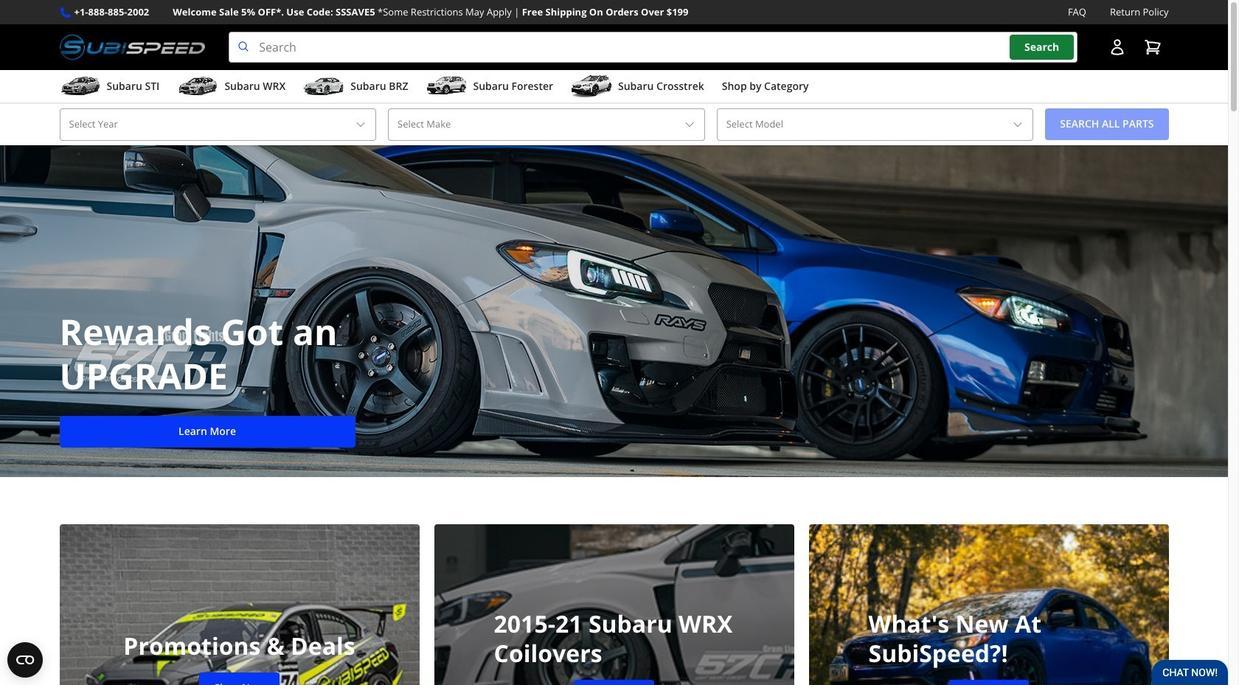Task type: describe. For each thing, give the bounding box(es) containing it.
rewards program image
[[0, 145, 1228, 477]]

Select Make button
[[388, 109, 705, 141]]

Select Year button
[[59, 109, 376, 141]]

earn rewards image
[[809, 524, 1169, 685]]

open widget image
[[7, 642, 43, 678]]

a subaru brz thumbnail image image
[[303, 75, 345, 97]]

search input field
[[229, 32, 1077, 63]]

subispeed logo image
[[59, 32, 205, 63]]

select model image
[[1012, 119, 1024, 130]]



Task type: locate. For each thing, give the bounding box(es) containing it.
a subaru forester thumbnail image image
[[426, 75, 467, 97]]

select make image
[[684, 119, 695, 130]]

select year image
[[355, 119, 367, 130]]

deals image
[[59, 524, 419, 685]]

a subaru wrx thumbnail image image
[[177, 75, 219, 97]]

Select Model button
[[717, 109, 1034, 141]]

a subaru crosstrek thumbnail image image
[[571, 75, 612, 97]]

coilovers image
[[434, 524, 794, 685]]

button image
[[1108, 38, 1126, 56]]

a subaru sti thumbnail image image
[[59, 75, 101, 97]]



Task type: vqa. For each thing, say whether or not it's contained in the screenshot.
button IMAGE
yes



